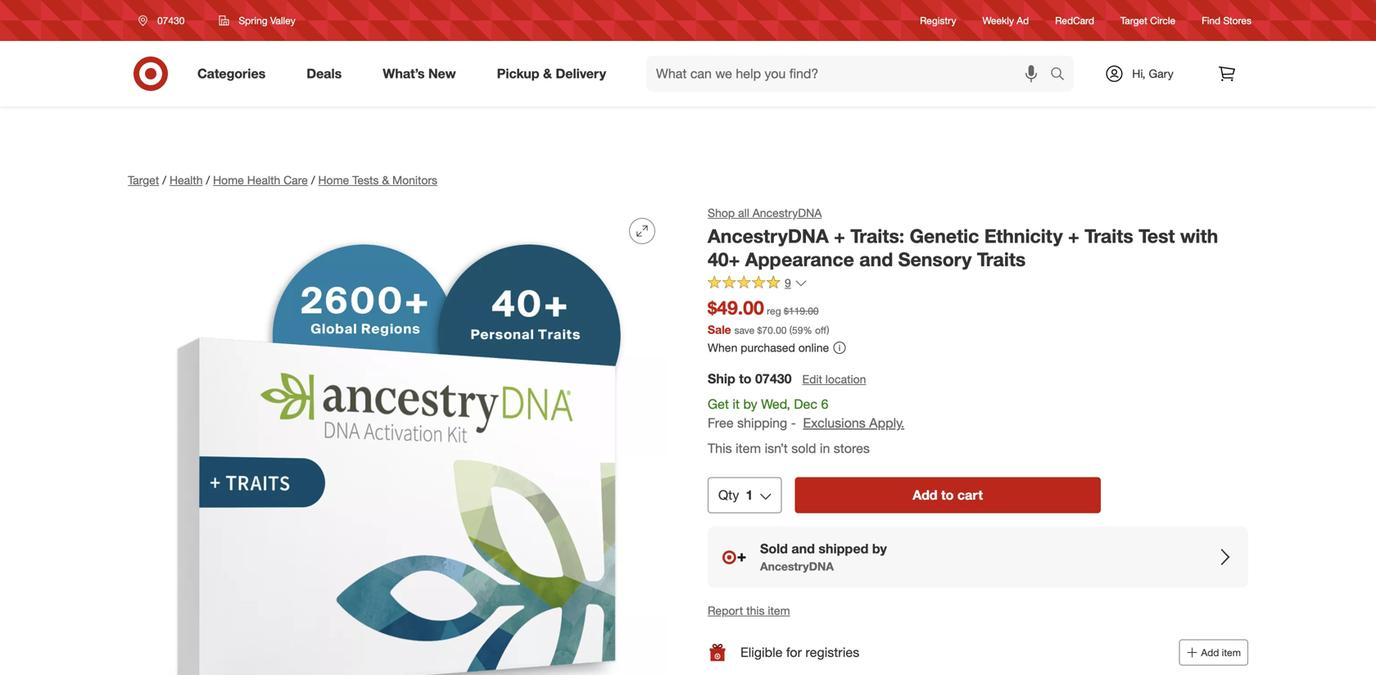 Task type: locate. For each thing, give the bounding box(es) containing it.
hi,
[[1133, 66, 1146, 81]]

0 horizontal spatial to
[[739, 371, 752, 387]]

add inside button
[[913, 487, 938, 503]]

0 horizontal spatial target
[[128, 173, 159, 187]]

shipped
[[819, 541, 869, 557]]

what's new link
[[369, 56, 477, 92]]

2 home from the left
[[318, 173, 349, 187]]

0 horizontal spatial +
[[834, 225, 846, 247]]

0 horizontal spatial /
[[162, 173, 166, 187]]

pickup & delivery link
[[483, 56, 627, 92]]

home tests & monitors link
[[318, 173, 438, 187]]

home right health link
[[213, 173, 244, 187]]

0 horizontal spatial &
[[382, 173, 389, 187]]

target left health link
[[128, 173, 159, 187]]

to inside button
[[942, 487, 954, 503]]

valley
[[270, 14, 296, 27]]

2 vertical spatial ancestrydna
[[760, 559, 834, 574]]

/ right the target link
[[162, 173, 166, 187]]

delivery
[[556, 66, 606, 82]]

dec
[[794, 396, 818, 412]]

1 horizontal spatial item
[[768, 604, 790, 618]]

+ right ethnicity
[[1069, 225, 1080, 247]]

this item isn't sold in stores
[[708, 440, 870, 456]]

1 vertical spatial add
[[1202, 646, 1220, 659]]

1 horizontal spatial to
[[942, 487, 954, 503]]

1 horizontal spatial add
[[1202, 646, 1220, 659]]

by inside get it by wed, dec 6 free shipping - exclusions apply.
[[744, 396, 758, 412]]

What can we help you find? suggestions appear below search field
[[647, 56, 1055, 92]]

0 horizontal spatial health
[[170, 173, 203, 187]]

0 vertical spatial add
[[913, 487, 938, 503]]

traits
[[1085, 225, 1134, 247], [977, 248, 1026, 271]]

+ left traits: on the top of page
[[834, 225, 846, 247]]

qty
[[719, 487, 739, 503]]

0 horizontal spatial traits
[[977, 248, 1026, 271]]

circle
[[1151, 14, 1176, 27]]

2 vertical spatial item
[[1222, 646, 1241, 659]]

/ right health link
[[206, 173, 210, 187]]

ship to 07430
[[708, 371, 792, 387]]

2 horizontal spatial item
[[1222, 646, 1241, 659]]

1 horizontal spatial traits
[[1085, 225, 1134, 247]]

traits down ethnicity
[[977, 248, 1026, 271]]

home left tests
[[318, 173, 349, 187]]

ancestrydna down sold at the bottom of the page
[[760, 559, 834, 574]]

shipping
[[738, 415, 788, 431]]

0 vertical spatial 07430
[[157, 14, 185, 27]]

0 horizontal spatial item
[[736, 440, 761, 456]]

1 horizontal spatial target
[[1121, 14, 1148, 27]]

1 vertical spatial traits
[[977, 248, 1026, 271]]

online
[[799, 340, 829, 355]]

home
[[213, 173, 244, 187], [318, 173, 349, 187]]

to for add
[[942, 487, 954, 503]]

sale
[[708, 322, 732, 337]]

1 horizontal spatial by
[[873, 541, 887, 557]]

$
[[758, 324, 762, 336]]

item inside button
[[1222, 646, 1241, 659]]

ancestrydna down all
[[708, 225, 829, 247]]

and
[[860, 248, 893, 271], [792, 541, 815, 557]]

1 vertical spatial ancestrydna
[[708, 225, 829, 247]]

appearance
[[746, 248, 855, 271]]

reg
[[767, 305, 781, 317]]

registry link
[[920, 13, 957, 28]]

0 horizontal spatial 07430
[[157, 14, 185, 27]]

find
[[1202, 14, 1221, 27]]

07430
[[157, 14, 185, 27], [756, 371, 792, 387]]

0 vertical spatial ancestrydna
[[753, 206, 822, 220]]

what's new
[[383, 66, 456, 82]]

1 horizontal spatial &
[[543, 66, 552, 82]]

and down traits: on the top of page
[[860, 248, 893, 271]]

0 vertical spatial traits
[[1085, 225, 1134, 247]]

health left care at the left of the page
[[247, 173, 280, 187]]

2 health from the left
[[247, 173, 280, 187]]

1 horizontal spatial +
[[1069, 225, 1080, 247]]

hi, gary
[[1133, 66, 1174, 81]]

1 vertical spatial &
[[382, 173, 389, 187]]

target left circle
[[1121, 14, 1148, 27]]

1 vertical spatial and
[[792, 541, 815, 557]]

07430 inside 07430 dropdown button
[[157, 14, 185, 27]]

to left cart
[[942, 487, 954, 503]]

9 link
[[708, 275, 808, 294]]

0 vertical spatial to
[[739, 371, 752, 387]]

by right it
[[744, 396, 758, 412]]

& right tests
[[382, 173, 389, 187]]

to for ship
[[739, 371, 752, 387]]

ship
[[708, 371, 736, 387]]

1 vertical spatial to
[[942, 487, 954, 503]]

/ right care at the left of the page
[[311, 173, 315, 187]]

1 vertical spatial 07430
[[756, 371, 792, 387]]

to right the ship
[[739, 371, 752, 387]]

by right shipped
[[873, 541, 887, 557]]

1 horizontal spatial home
[[318, 173, 349, 187]]

isn't
[[765, 440, 788, 456]]

9
[[785, 276, 791, 290]]

0 vertical spatial by
[[744, 396, 758, 412]]

health
[[170, 173, 203, 187], [247, 173, 280, 187]]

and inside shop all ancestrydna ancestrydna + traits: genetic ethnicity + traits test with 40+ appearance and sensory traits
[[860, 248, 893, 271]]

redcard
[[1056, 14, 1095, 27]]

and right sold at the bottom of the page
[[792, 541, 815, 557]]

$119.00
[[784, 305, 819, 317]]

target / health / home health care / home tests & monitors
[[128, 173, 438, 187]]

weekly
[[983, 14, 1014, 27]]

eligible
[[741, 645, 783, 660]]

0 horizontal spatial add
[[913, 487, 938, 503]]

target
[[1121, 14, 1148, 27], [128, 173, 159, 187]]

1 vertical spatial target
[[128, 173, 159, 187]]

1 vertical spatial item
[[768, 604, 790, 618]]

find stores link
[[1202, 13, 1252, 28]]

categories link
[[184, 56, 286, 92]]

add to cart
[[913, 487, 983, 503]]

1
[[746, 487, 753, 503]]

gary
[[1149, 66, 1174, 81]]

0 horizontal spatial by
[[744, 396, 758, 412]]

shop
[[708, 206, 735, 220]]

1 horizontal spatial 07430
[[756, 371, 792, 387]]

1 horizontal spatial and
[[860, 248, 893, 271]]

07430 button
[[128, 6, 202, 35]]

health right the target link
[[170, 173, 203, 187]]

-
[[791, 415, 796, 431]]

deals
[[307, 66, 342, 82]]

spring valley button
[[208, 6, 306, 35]]

0 vertical spatial target
[[1121, 14, 1148, 27]]

1 health from the left
[[170, 173, 203, 187]]

item
[[736, 440, 761, 456], [768, 604, 790, 618], [1222, 646, 1241, 659]]

0 horizontal spatial home
[[213, 173, 244, 187]]

tests
[[352, 173, 379, 187]]

0 vertical spatial and
[[860, 248, 893, 271]]

ancestrydna + traits: genetic ethnicity + traits test with 40+ appearance and sensory traits, 1 of 10 image
[[128, 205, 669, 675]]

ancestrydna right all
[[753, 206, 822, 220]]

test
[[1139, 225, 1175, 247]]

to
[[739, 371, 752, 387], [942, 487, 954, 503]]

and inside sold and shipped by ancestrydna
[[792, 541, 815, 557]]

0 horizontal spatial and
[[792, 541, 815, 557]]

%
[[803, 324, 813, 336]]

report this item button
[[708, 603, 790, 619]]

&
[[543, 66, 552, 82], [382, 173, 389, 187]]

cart
[[958, 487, 983, 503]]

2 horizontal spatial /
[[311, 173, 315, 187]]

1 horizontal spatial /
[[206, 173, 210, 187]]

add inside button
[[1202, 646, 1220, 659]]

0 vertical spatial item
[[736, 440, 761, 456]]

weekly ad
[[983, 14, 1029, 27]]

categories
[[197, 66, 266, 82]]

1 horizontal spatial health
[[247, 173, 280, 187]]

target for target circle
[[1121, 14, 1148, 27]]

+
[[834, 225, 846, 247], [1069, 225, 1080, 247]]

item inside fulfillment region
[[736, 440, 761, 456]]

1 vertical spatial by
[[873, 541, 887, 557]]

& right the pickup in the top left of the page
[[543, 66, 552, 82]]

traits left test
[[1085, 225, 1134, 247]]

stores
[[834, 440, 870, 456]]

item for add
[[1222, 646, 1241, 659]]

by
[[744, 396, 758, 412], [873, 541, 887, 557]]

wed,
[[761, 396, 791, 412]]



Task type: vqa. For each thing, say whether or not it's contained in the screenshot.
1
yes



Task type: describe. For each thing, give the bounding box(es) containing it.
ad
[[1017, 14, 1029, 27]]

exclusions apply. link
[[803, 415, 905, 431]]

monitors
[[393, 173, 438, 187]]

$49.00 reg $119.00 sale save $ 70.00 ( 59 % off )
[[708, 296, 830, 337]]

sold and shipped by ancestrydna
[[760, 541, 887, 574]]

exclusions
[[803, 415, 866, 431]]

registry
[[920, 14, 957, 27]]

item for this
[[736, 440, 761, 456]]

59
[[792, 324, 803, 336]]

)
[[827, 324, 830, 336]]

1 / from the left
[[162, 173, 166, 187]]

2 / from the left
[[206, 173, 210, 187]]

target for target / health / home health care / home tests & monitors
[[128, 173, 159, 187]]

target link
[[128, 173, 159, 187]]

edit location
[[803, 372, 867, 387]]

add for add item
[[1202, 646, 1220, 659]]

$49.00
[[708, 296, 764, 319]]

when
[[708, 340, 738, 355]]

find stores
[[1202, 14, 1252, 27]]

shop all ancestrydna ancestrydna + traits: genetic ethnicity + traits test with 40+ appearance and sensory traits
[[708, 206, 1219, 271]]

report this item
[[708, 604, 790, 618]]

home health care link
[[213, 173, 308, 187]]

weekly ad link
[[983, 13, 1029, 28]]

edit
[[803, 372, 823, 387]]

stores
[[1224, 14, 1252, 27]]

add for add to cart
[[913, 487, 938, 503]]

health link
[[170, 173, 203, 187]]

qty 1
[[719, 487, 753, 503]]

get
[[708, 396, 729, 412]]

target circle
[[1121, 14, 1176, 27]]

ethnicity
[[985, 225, 1063, 247]]

all
[[738, 206, 750, 220]]

location
[[826, 372, 867, 387]]

add item
[[1202, 646, 1241, 659]]

what's
[[383, 66, 425, 82]]

spring
[[239, 14, 268, 27]]

(
[[790, 324, 792, 336]]

report
[[708, 604, 744, 618]]

redcard link
[[1056, 13, 1095, 28]]

with
[[1181, 225, 1219, 247]]

when purchased online
[[708, 340, 829, 355]]

save
[[735, 324, 755, 336]]

07430 inside fulfillment region
[[756, 371, 792, 387]]

pickup
[[497, 66, 540, 82]]

new
[[428, 66, 456, 82]]

2 + from the left
[[1069, 225, 1080, 247]]

spring valley
[[239, 14, 296, 27]]

1 + from the left
[[834, 225, 846, 247]]

item inside button
[[768, 604, 790, 618]]

for
[[787, 645, 802, 660]]

3 / from the left
[[311, 173, 315, 187]]

fulfillment region
[[708, 370, 1249, 588]]

registries
[[806, 645, 860, 660]]

sold
[[760, 541, 788, 557]]

apply.
[[870, 415, 905, 431]]

target circle link
[[1121, 13, 1176, 28]]

it
[[733, 396, 740, 412]]

care
[[284, 173, 308, 187]]

this
[[708, 440, 732, 456]]

ancestrydna inside sold and shipped by ancestrydna
[[760, 559, 834, 574]]

get it by wed, dec 6 free shipping - exclusions apply.
[[708, 396, 905, 431]]

this
[[747, 604, 765, 618]]

off
[[815, 324, 827, 336]]

pickup & delivery
[[497, 66, 606, 82]]

1 home from the left
[[213, 173, 244, 187]]

6
[[821, 396, 829, 412]]

edit location button
[[802, 371, 867, 389]]

search button
[[1043, 56, 1083, 95]]

0 vertical spatial &
[[543, 66, 552, 82]]

deals link
[[293, 56, 362, 92]]

traits:
[[851, 225, 905, 247]]

add item button
[[1179, 640, 1249, 666]]

genetic
[[910, 225, 980, 247]]

in
[[820, 440, 830, 456]]

sold
[[792, 440, 817, 456]]

free
[[708, 415, 734, 431]]

70.00
[[762, 324, 787, 336]]

40+
[[708, 248, 740, 271]]

add to cart button
[[795, 478, 1101, 514]]

eligible for registries
[[741, 645, 860, 660]]

sensory
[[899, 248, 972, 271]]

by inside sold and shipped by ancestrydna
[[873, 541, 887, 557]]



